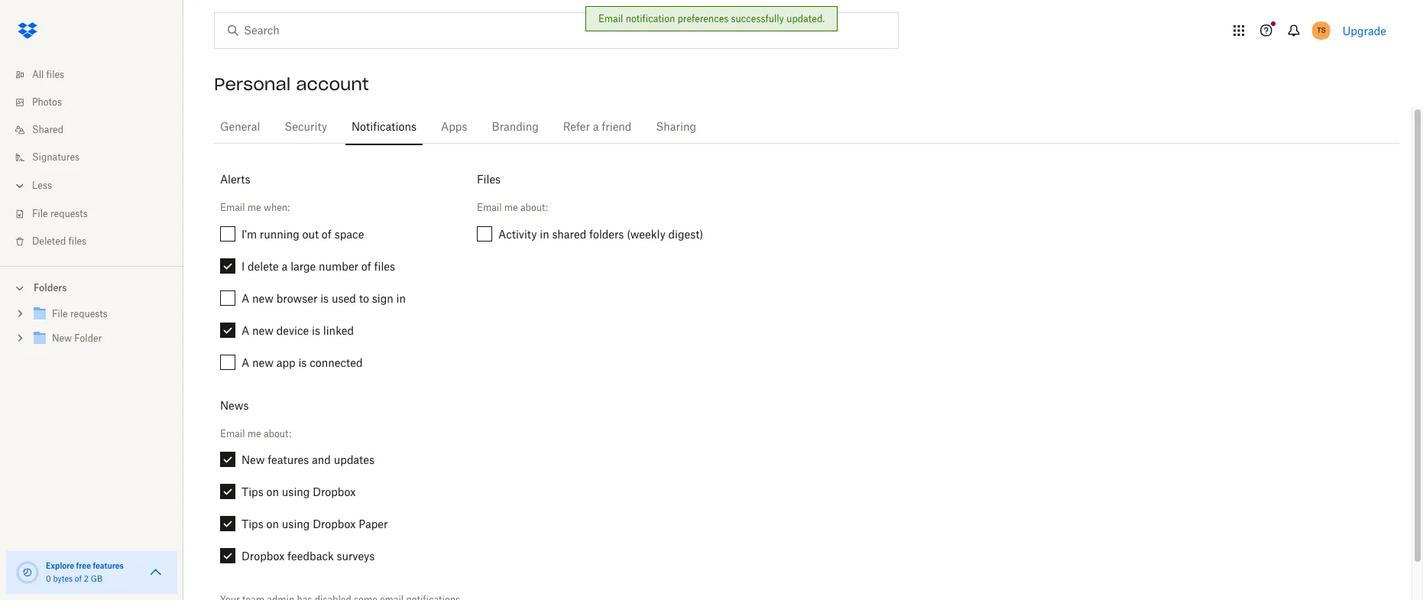 Task type: describe. For each thing, give the bounding box(es) containing it.
1 horizontal spatial in
[[540, 227, 549, 240]]

on for tips on using dropbox
[[266, 486, 279, 499]]

tips on using dropbox
[[242, 486, 356, 499]]

new for new features and updates
[[242, 453, 265, 466]]

device
[[277, 324, 309, 337]]

a new app is connected
[[242, 356, 363, 369]]

requests inside group
[[70, 310, 108, 319]]

shared link
[[12, 116, 183, 144]]

a new browser is used to sign in
[[242, 292, 406, 305]]

to
[[359, 292, 369, 305]]

a new device is linked
[[242, 324, 354, 337]]

: for alerts
[[287, 202, 290, 214]]

is for device
[[312, 324, 320, 337]]

email for news
[[220, 428, 245, 440]]

number
[[319, 260, 359, 273]]

explore
[[46, 561, 74, 570]]

shared
[[552, 227, 587, 240]]

photos link
[[12, 89, 183, 116]]

0
[[46, 576, 51, 583]]

used
[[332, 292, 356, 305]]

all files link
[[12, 61, 183, 89]]

out
[[302, 227, 319, 240]]

large
[[291, 260, 316, 273]]

tips for tips on using dropbox paper
[[242, 518, 264, 531]]

group containing file requests
[[0, 299, 183, 362]]

personal account
[[214, 73, 369, 95]]

deleted files
[[32, 237, 86, 246]]

refer
[[563, 122, 590, 133]]

0 vertical spatial of
[[322, 227, 332, 240]]

me for news
[[248, 428, 261, 440]]

ts
[[1317, 25, 1326, 35]]

using for tips on using dropbox
[[282, 486, 310, 499]]

requests inside list
[[50, 209, 88, 219]]

free
[[76, 561, 91, 570]]

1 vertical spatial file requests
[[52, 310, 108, 319]]

apps tab
[[435, 109, 474, 146]]

a for a new browser is used to sign in
[[242, 292, 249, 305]]

2
[[84, 576, 89, 583]]

new for browser
[[252, 292, 274, 305]]

i delete a large number of files
[[242, 260, 395, 273]]

folders
[[589, 227, 624, 240]]

space
[[335, 227, 364, 240]]

me for files
[[504, 202, 518, 214]]

files
[[477, 173, 501, 186]]

list containing all files
[[0, 52, 183, 266]]

new folder
[[52, 334, 102, 343]]

signatures
[[32, 153, 80, 162]]

(weekly
[[627, 227, 666, 240]]

less
[[32, 181, 52, 190]]

email me about : for news
[[220, 428, 291, 440]]

account
[[296, 73, 369, 95]]

folders button
[[0, 276, 183, 299]]

sign
[[372, 292, 394, 305]]

paper
[[359, 518, 388, 531]]

tips for tips on using dropbox
[[242, 486, 264, 499]]

activity in shared folders (weekly digest)
[[498, 227, 704, 240]]

new folder link
[[31, 329, 171, 349]]

refer a friend
[[563, 122, 632, 133]]

notifications tab
[[346, 109, 423, 146]]

email for alerts
[[220, 202, 245, 214]]

news
[[220, 399, 249, 412]]

quota usage element
[[15, 560, 40, 585]]

of for features
[[75, 576, 82, 583]]

security
[[285, 122, 327, 133]]

updates
[[334, 453, 375, 466]]

refer a friend tab
[[557, 109, 638, 146]]

notifications
[[352, 122, 417, 133]]

on for tips on using dropbox paper
[[266, 518, 279, 531]]

shared
[[32, 125, 63, 135]]

digest)
[[669, 227, 704, 240]]

general tab
[[214, 109, 266, 146]]

signatures link
[[12, 144, 183, 171]]

apps
[[441, 122, 468, 133]]

explore free features 0 bytes of 2 gb
[[46, 561, 124, 583]]

photos
[[32, 98, 62, 107]]

all files
[[32, 70, 64, 80]]

preferences
[[678, 13, 729, 24]]

running
[[260, 227, 299, 240]]

folder
[[74, 334, 102, 343]]

dropbox for tips on using dropbox
[[313, 486, 356, 499]]



Task type: vqa. For each thing, say whether or not it's contained in the screenshot.
me
yes



Task type: locate. For each thing, give the bounding box(es) containing it.
1 vertical spatial file
[[52, 310, 68, 319]]

deleted files link
[[12, 228, 183, 255]]

files up the sign
[[374, 260, 395, 273]]

a left large
[[282, 260, 288, 273]]

email
[[599, 13, 623, 24], [220, 202, 245, 214], [477, 202, 502, 214], [220, 428, 245, 440]]

0 vertical spatial email me about :
[[477, 202, 548, 214]]

1 vertical spatial tips
[[242, 518, 264, 531]]

a left app
[[242, 356, 249, 369]]

2 horizontal spatial files
[[374, 260, 395, 273]]

0 vertical spatial file
[[32, 209, 48, 219]]

email for files
[[477, 202, 502, 214]]

sharing
[[656, 122, 696, 133]]

updated.
[[787, 13, 825, 24]]

: up new features and updates
[[289, 428, 291, 440]]

: up running
[[287, 202, 290, 214]]

email down alerts
[[220, 202, 245, 214]]

in left shared
[[540, 227, 549, 240]]

1 vertical spatial a
[[242, 324, 249, 337]]

email notification preferences successfully updated.
[[599, 13, 825, 24]]

1 vertical spatial a
[[282, 260, 288, 273]]

0 vertical spatial new
[[252, 292, 274, 305]]

alerts group
[[214, 226, 459, 387]]

1 vertical spatial of
[[361, 260, 371, 273]]

1 horizontal spatial a
[[593, 122, 599, 133]]

1 vertical spatial is
[[312, 324, 320, 337]]

list
[[0, 52, 183, 266]]

tips down the tips on using dropbox
[[242, 518, 264, 531]]

successfully
[[731, 13, 784, 24]]

delete
[[248, 260, 279, 273]]

0 vertical spatial using
[[282, 486, 310, 499]]

2 horizontal spatial of
[[361, 260, 371, 273]]

new left app
[[252, 356, 274, 369]]

dropbox
[[313, 486, 356, 499], [313, 518, 356, 531], [242, 550, 285, 563]]

requests up deleted files on the left of page
[[50, 209, 88, 219]]

: for news
[[289, 428, 291, 440]]

app
[[277, 356, 296, 369]]

new features and updates
[[242, 453, 375, 466]]

using
[[282, 486, 310, 499], [282, 518, 310, 531]]

new up the tips on using dropbox
[[242, 453, 265, 466]]

0 horizontal spatial new
[[52, 334, 72, 343]]

file down folders
[[52, 310, 68, 319]]

0 vertical spatial new
[[52, 334, 72, 343]]

file requests link up deleted files on the left of page
[[12, 200, 183, 228]]

upgrade
[[1343, 24, 1387, 37]]

0 vertical spatial in
[[540, 227, 549, 240]]

1 vertical spatial in
[[396, 292, 406, 305]]

0 horizontal spatial features
[[93, 561, 124, 570]]

news group
[[214, 452, 459, 580]]

using down new features and updates
[[282, 486, 310, 499]]

email down news
[[220, 428, 245, 440]]

linked
[[323, 324, 354, 337]]

deleted
[[32, 237, 66, 246]]

branding
[[492, 122, 539, 133]]

a
[[593, 122, 599, 133], [282, 260, 288, 273]]

0 horizontal spatial a
[[282, 260, 288, 273]]

features left and
[[268, 453, 309, 466]]

files
[[46, 70, 64, 80], [68, 237, 86, 246], [374, 260, 395, 273]]

0 horizontal spatial files
[[46, 70, 64, 80]]

files right deleted at the left top
[[68, 237, 86, 246]]

:
[[287, 202, 290, 214], [546, 202, 548, 214], [289, 428, 291, 440]]

about up new features and updates
[[264, 428, 289, 440]]

gb
[[91, 576, 103, 583]]

2 using from the top
[[282, 518, 310, 531]]

files right all
[[46, 70, 64, 80]]

using for tips on using dropbox paper
[[282, 518, 310, 531]]

0 horizontal spatial about
[[264, 428, 289, 440]]

0 horizontal spatial email me about :
[[220, 428, 291, 440]]

new for new folder
[[52, 334, 72, 343]]

0 vertical spatial file requests link
[[12, 200, 183, 228]]

of inside explore free features 0 bytes of 2 gb
[[75, 576, 82, 583]]

dropbox down and
[[313, 486, 356, 499]]

email me about : down news
[[220, 428, 291, 440]]

and
[[312, 453, 331, 466]]

a for a new device is linked
[[242, 324, 249, 337]]

personal
[[214, 73, 291, 95]]

email me about : up activity at top
[[477, 202, 548, 214]]

on down the tips on using dropbox
[[266, 518, 279, 531]]

0 vertical spatial file requests
[[32, 209, 88, 219]]

branding tab
[[486, 109, 545, 146]]

file requests up deleted files on the left of page
[[32, 209, 88, 219]]

is right app
[[298, 356, 307, 369]]

1 vertical spatial features
[[93, 561, 124, 570]]

0 vertical spatial about
[[521, 202, 546, 214]]

me for alerts
[[248, 202, 261, 214]]

1 horizontal spatial email me about :
[[477, 202, 548, 214]]

email me when :
[[220, 202, 290, 214]]

1 horizontal spatial new
[[242, 453, 265, 466]]

2 vertical spatial of
[[75, 576, 82, 583]]

security tab
[[279, 109, 333, 146]]

2 on from the top
[[266, 518, 279, 531]]

a inside group
[[282, 260, 288, 273]]

dropbox image
[[12, 15, 43, 46]]

0 horizontal spatial file
[[32, 209, 48, 219]]

in inside alerts group
[[396, 292, 406, 305]]

general
[[220, 122, 260, 133]]

on down new features and updates
[[266, 486, 279, 499]]

new left folder
[[52, 334, 72, 343]]

2 a from the top
[[242, 324, 249, 337]]

2 vertical spatial dropbox
[[242, 550, 285, 563]]

1 vertical spatial requests
[[70, 310, 108, 319]]

is for browser
[[320, 292, 329, 305]]

a
[[242, 292, 249, 305], [242, 324, 249, 337], [242, 356, 249, 369]]

file requests link
[[12, 200, 183, 228], [31, 304, 171, 325]]

ts button
[[1309, 18, 1334, 43]]

0 horizontal spatial in
[[396, 292, 406, 305]]

2 new from the top
[[252, 324, 274, 337]]

1 vertical spatial new
[[242, 453, 265, 466]]

tips down new features and updates
[[242, 486, 264, 499]]

of left 2
[[75, 576, 82, 583]]

all
[[32, 70, 44, 80]]

1 vertical spatial files
[[68, 237, 86, 246]]

0 vertical spatial features
[[268, 453, 309, 466]]

1 vertical spatial file requests link
[[31, 304, 171, 325]]

notification
[[626, 13, 675, 24]]

tab list containing general
[[214, 107, 1400, 146]]

1 vertical spatial dropbox
[[313, 518, 356, 531]]

about for news
[[264, 428, 289, 440]]

features up gb on the bottom left of the page
[[93, 561, 124, 570]]

1 vertical spatial about
[[264, 428, 289, 440]]

1 vertical spatial new
[[252, 324, 274, 337]]

dropbox left feedback
[[242, 550, 285, 563]]

: for files
[[546, 202, 548, 214]]

0 horizontal spatial of
[[75, 576, 82, 583]]

1 horizontal spatial files
[[68, 237, 86, 246]]

1 a from the top
[[242, 292, 249, 305]]

new inside group
[[52, 334, 72, 343]]

0 vertical spatial tips
[[242, 486, 264, 499]]

about for files
[[521, 202, 546, 214]]

upgrade link
[[1343, 24, 1387, 37]]

group
[[0, 299, 183, 362]]

tab list
[[214, 107, 1400, 146]]

2 vertical spatial files
[[374, 260, 395, 273]]

new
[[52, 334, 72, 343], [242, 453, 265, 466]]

is
[[320, 292, 329, 305], [312, 324, 320, 337], [298, 356, 307, 369]]

features inside the 'news' group
[[268, 453, 309, 466]]

friend
[[602, 122, 632, 133]]

1 using from the top
[[282, 486, 310, 499]]

feedback
[[288, 550, 334, 563]]

1 vertical spatial using
[[282, 518, 310, 531]]

tips
[[242, 486, 264, 499], [242, 518, 264, 531]]

dropbox feedback surveys
[[242, 550, 375, 563]]

dropbox for tips on using dropbox paper
[[313, 518, 356, 531]]

in
[[540, 227, 549, 240], [396, 292, 406, 305]]

Search text field
[[244, 22, 867, 39]]

connected
[[310, 356, 363, 369]]

of right out
[[322, 227, 332, 240]]

0 vertical spatial a
[[242, 292, 249, 305]]

features
[[268, 453, 309, 466], [93, 561, 124, 570]]

me left when
[[248, 202, 261, 214]]

1 on from the top
[[266, 486, 279, 499]]

new down delete
[[252, 292, 274, 305]]

me down news
[[248, 428, 261, 440]]

1 horizontal spatial about
[[521, 202, 546, 214]]

less image
[[12, 178, 28, 193]]

a inside tab
[[593, 122, 599, 133]]

activity
[[498, 227, 537, 240]]

on
[[266, 486, 279, 499], [266, 518, 279, 531]]

: up activity in shared folders (weekly digest) on the top left
[[546, 202, 548, 214]]

tips on using dropbox paper
[[242, 518, 388, 531]]

1 vertical spatial on
[[266, 518, 279, 531]]

3 new from the top
[[252, 356, 274, 369]]

a for a new app is connected
[[242, 356, 249, 369]]

using down the tips on using dropbox
[[282, 518, 310, 531]]

1 vertical spatial email me about :
[[220, 428, 291, 440]]

is for app
[[298, 356, 307, 369]]

browser
[[277, 292, 318, 305]]

files inside alerts group
[[374, 260, 395, 273]]

files for all files
[[46, 70, 64, 80]]

2 vertical spatial new
[[252, 356, 274, 369]]

when
[[264, 202, 287, 214]]

0 vertical spatial dropbox
[[313, 486, 356, 499]]

sharing tab
[[650, 109, 703, 146]]

requests
[[50, 209, 88, 219], [70, 310, 108, 319]]

3 a from the top
[[242, 356, 249, 369]]

file requests link up new folder link
[[31, 304, 171, 325]]

of right number in the left top of the page
[[361, 260, 371, 273]]

new for app
[[252, 356, 274, 369]]

folders
[[34, 282, 67, 294]]

requests up folder
[[70, 310, 108, 319]]

me
[[248, 202, 261, 214], [504, 202, 518, 214], [248, 428, 261, 440]]

is left "used"
[[320, 292, 329, 305]]

file requests
[[32, 209, 88, 219], [52, 310, 108, 319]]

about up activity at top
[[521, 202, 546, 214]]

email down files
[[477, 202, 502, 214]]

is left linked on the left bottom
[[312, 324, 320, 337]]

1 horizontal spatial file
[[52, 310, 68, 319]]

2 vertical spatial is
[[298, 356, 307, 369]]

a down the i
[[242, 292, 249, 305]]

of for a
[[361, 260, 371, 273]]

features inside explore free features 0 bytes of 2 gb
[[93, 561, 124, 570]]

file requests up new folder
[[52, 310, 108, 319]]

email me about :
[[477, 202, 548, 214], [220, 428, 291, 440]]

0 vertical spatial files
[[46, 70, 64, 80]]

file
[[32, 209, 48, 219], [52, 310, 68, 319]]

new inside group
[[242, 453, 265, 466]]

i'm
[[242, 227, 257, 240]]

i
[[242, 260, 245, 273]]

new
[[252, 292, 274, 305], [252, 324, 274, 337], [252, 356, 274, 369]]

new left device
[[252, 324, 274, 337]]

file down less
[[32, 209, 48, 219]]

in right the sign
[[396, 292, 406, 305]]

0 vertical spatial is
[[320, 292, 329, 305]]

email left notification
[[599, 13, 623, 24]]

2 vertical spatial a
[[242, 356, 249, 369]]

0 vertical spatial on
[[266, 486, 279, 499]]

i'm running out of space
[[242, 227, 364, 240]]

about
[[521, 202, 546, 214], [264, 428, 289, 440]]

of
[[322, 227, 332, 240], [361, 260, 371, 273], [75, 576, 82, 583]]

dropbox up the surveys
[[313, 518, 356, 531]]

0 vertical spatial requests
[[50, 209, 88, 219]]

surveys
[[337, 550, 375, 563]]

0 vertical spatial a
[[593, 122, 599, 133]]

bytes
[[53, 576, 73, 583]]

1 new from the top
[[252, 292, 274, 305]]

1 horizontal spatial features
[[268, 453, 309, 466]]

alerts
[[220, 173, 250, 186]]

email me about : for files
[[477, 202, 548, 214]]

2 tips from the top
[[242, 518, 264, 531]]

a left device
[[242, 324, 249, 337]]

files for deleted files
[[68, 237, 86, 246]]

1 horizontal spatial of
[[322, 227, 332, 240]]

new for device
[[252, 324, 274, 337]]

me up activity at top
[[504, 202, 518, 214]]

1 tips from the top
[[242, 486, 264, 499]]

a right refer
[[593, 122, 599, 133]]



